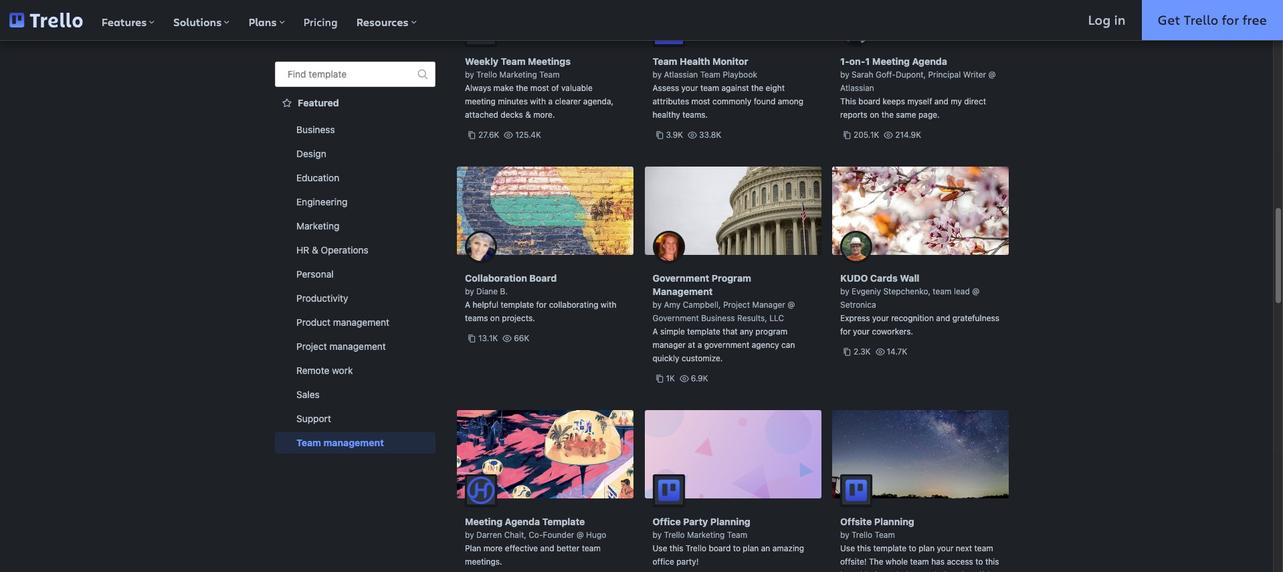 Task type: describe. For each thing, give the bounding box(es) containing it.
whole
[[886, 557, 908, 567]]

on-
[[849, 56, 865, 67]]

for inside kudo cards wall by evgeniy stepchenko, team lead @ setronica express your recognition and gratefulness for your coworkers.
[[840, 326, 851, 337]]

agenda,
[[583, 96, 614, 106]]

customize.
[[682, 353, 723, 363]]

agency
[[752, 340, 779, 350]]

simple
[[660, 326, 685, 337]]

education link
[[275, 167, 436, 189]]

get
[[1158, 11, 1180, 29]]

writer
[[963, 70, 986, 80]]

among
[[778, 96, 804, 106]]

engineering
[[296, 196, 348, 207]]

on inside 1-on-1 meeting agenda by sarah goff-dupont, principal writer @ atlassian this board keeps myself and my direct reports on the same page.
[[870, 110, 879, 120]]

trello marketing team image for office party planning
[[653, 474, 685, 506]]

project inside government program management by amy campbell, project manager @ government business results, llc a simple template that any program manager at a government agency can quickly customize.
[[723, 300, 750, 310]]

a inside collaboration board by diane b. a helpful template for collaborating with teams on projects.
[[465, 300, 470, 310]]

monitor
[[713, 56, 748, 67]]

support
[[296, 413, 331, 424]]

Find template field
[[275, 62, 436, 87]]

collaborating
[[549, 300, 598, 310]]

personal
[[296, 268, 334, 280]]

14.7k
[[887, 347, 907, 357]]

and inside 1-on-1 meeting agenda by sarah goff-dupont, principal writer @ atlassian this board keeps myself and my direct reports on the same page.
[[935, 96, 949, 106]]

minutes
[[498, 96, 528, 106]]

trello up party!
[[686, 543, 707, 553]]

66k
[[514, 333, 529, 343]]

darren chait, co-founder @ hugo image
[[465, 474, 497, 506]]

0 horizontal spatial &
[[312, 244, 318, 256]]

most inside team health monitor by atlassian team playbook assess your team against the eight attributes most commonly found among healthy teams.
[[691, 96, 710, 106]]

agenda inside meeting agenda template by darren chait, co-founder @ hugo plan more effective and better team meetings.
[[505, 516, 540, 527]]

education
[[296, 172, 339, 183]]

health
[[680, 56, 710, 67]]

gratefulness
[[952, 313, 1000, 323]]

plan inside "offsite planning by trello team use this template to plan your next team offsite! the whole team has access to this board before, during, and after the offsi"
[[919, 543, 935, 553]]

b.
[[500, 286, 508, 296]]

office
[[653, 516, 681, 527]]

project management
[[296, 341, 386, 352]]

2 horizontal spatial to
[[976, 557, 983, 567]]

27.6k
[[478, 130, 499, 140]]

atlassian inside 1-on-1 meeting agenda by sarah goff-dupont, principal writer @ atlassian this board keeps myself and my direct reports on the same page.
[[840, 83, 874, 93]]

better
[[557, 543, 580, 553]]

the inside 1-on-1 meeting agenda by sarah goff-dupont, principal writer @ atlassian this board keeps myself and my direct reports on the same page.
[[882, 110, 894, 120]]

@ for wall
[[972, 286, 980, 296]]

the inside "offsite planning by trello team use this template to plan your next team offsite! the whole team has access to this board before, during, and after the offsi"
[[959, 570, 971, 572]]

co-
[[529, 530, 543, 540]]

team inside "offsite planning by trello team use this template to plan your next team offsite! the whole team has access to this board before, during, and after the offsi"
[[875, 530, 895, 540]]

@ inside 1-on-1 meeting agenda by sarah goff-dupont, principal writer @ atlassian this board keeps myself and my direct reports on the same page.
[[989, 70, 996, 80]]

get trello for free
[[1158, 11, 1267, 29]]

find template
[[288, 68, 347, 80]]

by for wall
[[840, 286, 849, 296]]

214.9k
[[895, 130, 921, 140]]

party
[[683, 516, 708, 527]]

for inside "link"
[[1222, 11, 1239, 29]]

0 horizontal spatial project
[[296, 341, 327, 352]]

atlassian inside team health monitor by atlassian team playbook assess your team against the eight attributes most commonly found among healthy teams.
[[664, 70, 698, 80]]

product
[[296, 316, 331, 328]]

board
[[529, 272, 557, 284]]

your inside team health monitor by atlassian team playbook assess your team against the eight attributes most commonly found among healthy teams.
[[681, 83, 698, 93]]

@ for template
[[577, 530, 584, 540]]

marketing for office
[[687, 530, 725, 540]]

log
[[1088, 11, 1111, 29]]

management for team management
[[323, 437, 384, 448]]

diane b. image
[[465, 231, 497, 263]]

principal
[[928, 70, 961, 80]]

resources button
[[347, 0, 426, 40]]

by for template
[[465, 530, 474, 540]]

pricing
[[303, 15, 338, 29]]

atlassian team playbook image
[[653, 14, 685, 46]]

dupont,
[[896, 70, 926, 80]]

collaboration board by diane b. a helpful template for collaborating with teams on projects.
[[465, 272, 617, 323]]

the inside team health monitor by atlassian team playbook assess your team against the eight attributes most commonly found among healthy teams.
[[751, 83, 764, 93]]

found
[[754, 96, 776, 106]]

can
[[781, 340, 795, 350]]

effective
[[505, 543, 538, 553]]

in
[[1114, 11, 1126, 29]]

projects.
[[502, 313, 535, 323]]

product management link
[[275, 312, 436, 333]]

trello inside weekly team meetings by trello marketing team always make the most of valuable meeting minutes with a clearer agenda, attached decks & more.
[[476, 70, 497, 80]]

same
[[896, 110, 916, 120]]

hugo
[[586, 530, 606, 540]]

productivity link
[[275, 288, 436, 309]]

business link
[[275, 119, 436, 140]]

diane
[[476, 286, 498, 296]]

assess
[[653, 83, 679, 93]]

eight
[[766, 83, 785, 93]]

13.1k
[[478, 333, 498, 343]]

program
[[756, 326, 788, 337]]

1
[[865, 56, 870, 67]]

your up the coworkers.
[[872, 313, 889, 323]]

and inside kudo cards wall by evgeniy stepchenko, team lead @ setronica express your recognition and gratefulness for your coworkers.
[[936, 313, 950, 323]]

meetings
[[528, 56, 571, 67]]

stepchenko,
[[883, 286, 931, 296]]

amazing
[[773, 543, 804, 553]]

a inside government program management by amy campbell, project manager @ government business results, llc a simple template that any program manager at a government agency can quickly customize.
[[653, 326, 658, 337]]

with inside weekly team meetings by trello marketing team always make the most of valuable meeting minutes with a clearer agenda, attached decks & more.
[[530, 96, 546, 106]]

sarah goff-dupont, principal writer @ atlassian image
[[840, 14, 1001, 47]]

log in link
[[1072, 0, 1142, 40]]

marketing for weekly
[[499, 70, 537, 80]]

hr & operations
[[296, 244, 369, 256]]

1k
[[666, 373, 675, 383]]

template inside "field"
[[309, 68, 347, 80]]

manager
[[653, 340, 686, 350]]

helpful
[[473, 300, 499, 310]]

project management link
[[275, 336, 436, 357]]

team up during,
[[910, 557, 929, 567]]

planning inside "offsite planning by trello team use this template to plan your next team offsite! the whole team has access to this board before, during, and after the offsi"
[[874, 516, 914, 527]]

hr & operations link
[[275, 240, 436, 261]]

2.3k
[[854, 347, 871, 357]]

myself
[[907, 96, 932, 106]]

team management
[[296, 437, 384, 448]]

office
[[653, 557, 674, 567]]

page.
[[919, 110, 940, 120]]

team health monitor by atlassian team playbook assess your team against the eight attributes most commonly found among healthy teams.
[[653, 56, 804, 120]]

coworkers.
[[872, 326, 913, 337]]

program
[[712, 272, 751, 284]]

always
[[465, 83, 491, 93]]

your inside "offsite planning by trello team use this template to plan your next team offsite! the whole team has access to this board before, during, and after the offsi"
[[937, 543, 954, 553]]

205.1k
[[854, 130, 879, 140]]



Task type: vqa. For each thing, say whether or not it's contained in the screenshot.
left the Cards
no



Task type: locate. For each thing, give the bounding box(es) containing it.
& inside weekly team meetings by trello marketing team always make the most of valuable meeting minutes with a clearer agenda, attached decks & more.
[[525, 110, 531, 120]]

plan left 'an'
[[743, 543, 759, 553]]

@ left hugo
[[577, 530, 584, 540]]

1 vertical spatial business
[[701, 313, 735, 323]]

management
[[333, 316, 389, 328], [330, 341, 386, 352], [323, 437, 384, 448]]

0 vertical spatial &
[[525, 110, 531, 120]]

1 horizontal spatial to
[[909, 543, 916, 553]]

team
[[501, 56, 526, 67], [653, 56, 677, 67], [539, 70, 560, 80], [700, 70, 721, 80], [296, 437, 321, 448], [727, 530, 747, 540], [875, 530, 895, 540]]

1 vertical spatial government
[[653, 313, 699, 323]]

offsite
[[840, 516, 872, 527]]

your up attributes
[[681, 83, 698, 93]]

@ right lead
[[972, 286, 980, 296]]

0 vertical spatial agenda
[[912, 56, 947, 67]]

a up teams
[[465, 300, 470, 310]]

marketing down engineering
[[296, 220, 340, 231]]

trello marketing team image for weekly team meetings
[[465, 14, 497, 46]]

0 horizontal spatial this
[[670, 543, 683, 553]]

1 use from the left
[[653, 543, 667, 553]]

2 horizontal spatial this
[[985, 557, 999, 567]]

project up results,
[[723, 300, 750, 310]]

government up the simple
[[653, 313, 699, 323]]

design
[[296, 148, 326, 159]]

0 vertical spatial board
[[859, 96, 881, 106]]

to inside office party planning by trello marketing team use this trello board to plan an amazing office party!
[[733, 543, 741, 553]]

your up has
[[937, 543, 954, 553]]

team inside kudo cards wall by evgeniy stepchenko, team lead @ setronica express your recognition and gratefulness for your coworkers.
[[933, 286, 952, 296]]

this
[[840, 96, 856, 106]]

planning right party
[[710, 516, 751, 527]]

and inside "offsite planning by trello team use this template to plan your next team offsite! the whole team has access to this board before, during, and after the offsi"
[[923, 570, 937, 572]]

with up the more. on the left top of the page
[[530, 96, 546, 106]]

goff-
[[876, 70, 896, 80]]

this up party!
[[670, 543, 683, 553]]

1 vertical spatial board
[[709, 543, 731, 553]]

this right access
[[985, 557, 999, 567]]

0 vertical spatial atlassian
[[664, 70, 698, 80]]

2 vertical spatial board
[[840, 570, 862, 572]]

1 horizontal spatial atlassian
[[840, 83, 874, 93]]

of
[[551, 83, 559, 93]]

the up found
[[751, 83, 764, 93]]

template inside government program management by amy campbell, project manager @ government business results, llc a simple template that any program manager at a government agency can quickly customize.
[[687, 326, 721, 337]]

1 vertical spatial &
[[312, 244, 318, 256]]

government up the management
[[653, 272, 709, 284]]

and down has
[[923, 570, 937, 572]]

to right access
[[976, 557, 983, 567]]

my
[[951, 96, 962, 106]]

at
[[688, 340, 695, 350]]

0 vertical spatial business
[[296, 124, 335, 135]]

darren
[[476, 530, 502, 540]]

setronica
[[840, 300, 876, 310]]

personal link
[[275, 264, 436, 285]]

teams
[[465, 313, 488, 323]]

1 horizontal spatial trello marketing team image
[[653, 474, 685, 506]]

marketing down party
[[687, 530, 725, 540]]

2 horizontal spatial marketing
[[687, 530, 725, 540]]

meeting agenda template by darren chait, co-founder @ hugo plan more effective and better team meetings.
[[465, 516, 606, 567]]

commonly
[[713, 96, 752, 106]]

on right reports
[[870, 110, 879, 120]]

1 horizontal spatial with
[[601, 300, 617, 310]]

marketing inside weekly team meetings by trello marketing team always make the most of valuable meeting minutes with a clearer agenda, attached decks & more.
[[499, 70, 537, 80]]

atlassian
[[664, 70, 698, 80], [840, 83, 874, 93]]

1 vertical spatial trello marketing team image
[[653, 474, 685, 506]]

@ inside kudo cards wall by evgeniy stepchenko, team lead @ setronica express your recognition and gratefulness for your coworkers.
[[972, 286, 980, 296]]

llc
[[770, 313, 784, 323]]

direct
[[964, 96, 986, 106]]

cards
[[870, 272, 898, 284]]

1 government from the top
[[653, 272, 709, 284]]

by left diane
[[465, 286, 474, 296]]

wall
[[900, 272, 920, 284]]

agenda up chait,
[[505, 516, 540, 527]]

@ for management
[[788, 300, 795, 310]]

2 use from the left
[[840, 543, 855, 553]]

productivity
[[296, 292, 348, 304]]

log in
[[1088, 11, 1126, 29]]

by inside kudo cards wall by evgeniy stepchenko, team lead @ setronica express your recognition and gratefulness for your coworkers.
[[840, 286, 849, 296]]

0 vertical spatial meeting
[[872, 56, 910, 67]]

by inside "offsite planning by trello team use this template to plan your next team offsite! the whole team has access to this board before, during, and after the offsi"
[[840, 530, 849, 540]]

solutions button
[[164, 0, 239, 40]]

by inside collaboration board by diane b. a helpful template for collaborating with teams on projects.
[[465, 286, 474, 296]]

trello down weekly
[[476, 70, 497, 80]]

use up office
[[653, 543, 667, 553]]

the inside weekly team meetings by trello marketing team always make the most of valuable meeting minutes with a clearer agenda, attached decks & more.
[[516, 83, 528, 93]]

0 vertical spatial marketing
[[499, 70, 537, 80]]

find
[[288, 68, 306, 80]]

planning
[[710, 516, 751, 527], [874, 516, 914, 527]]

1 vertical spatial on
[[490, 313, 500, 323]]

0 horizontal spatial with
[[530, 96, 546, 106]]

on
[[870, 110, 879, 120], [490, 313, 500, 323]]

template up whole
[[873, 543, 907, 553]]

business up that
[[701, 313, 735, 323]]

by inside weekly team meetings by trello marketing team always make the most of valuable meeting minutes with a clearer agenda, attached decks & more.
[[465, 70, 474, 80]]

@ inside meeting agenda template by darren chait, co-founder @ hugo plan more effective and better team meetings.
[[577, 530, 584, 540]]

by down office
[[653, 530, 662, 540]]

your down express on the bottom of page
[[853, 326, 870, 337]]

and
[[935, 96, 949, 106], [936, 313, 950, 323], [540, 543, 554, 553], [923, 570, 937, 572]]

and right recognition
[[936, 313, 950, 323]]

solutions
[[174, 15, 222, 29]]

1 vertical spatial meeting
[[465, 516, 503, 527]]

most left of in the left top of the page
[[530, 83, 549, 93]]

atlassian down 'health'
[[664, 70, 698, 80]]

0 horizontal spatial a
[[548, 96, 553, 106]]

to left 'an'
[[733, 543, 741, 553]]

the down keeps at the top right of the page
[[882, 110, 894, 120]]

an
[[761, 543, 770, 553]]

@ inside government program management by amy campbell, project manager @ government business results, llc a simple template that any program manager at a government agency can quickly customize.
[[788, 300, 795, 310]]

with right 'collaborating'
[[601, 300, 617, 310]]

plan inside office party planning by trello marketing team use this trello board to plan an amazing office party!
[[743, 543, 759, 553]]

1 horizontal spatial use
[[840, 543, 855, 553]]

marketing link
[[275, 215, 436, 237]]

1 horizontal spatial &
[[525, 110, 531, 120]]

and inside meeting agenda template by darren chait, co-founder @ hugo plan more effective and better team meetings.
[[540, 543, 554, 553]]

0 horizontal spatial atlassian
[[664, 70, 698, 80]]

trello inside get trello for free "link"
[[1184, 11, 1219, 29]]

to up during,
[[909, 543, 916, 553]]

use inside "offsite planning by trello team use this template to plan your next team offsite! the whole team has access to this board before, during, and after the offsi"
[[840, 543, 855, 553]]

plans button
[[239, 0, 294, 40]]

this up offsite!
[[857, 543, 871, 553]]

board inside office party planning by trello marketing team use this trello board to plan an amazing office party!
[[709, 543, 731, 553]]

board down offsite!
[[840, 570, 862, 572]]

team right next at bottom
[[974, 543, 993, 553]]

the down access
[[959, 570, 971, 572]]

0 horizontal spatial trello marketing team image
[[465, 14, 497, 46]]

1 vertical spatial agenda
[[505, 516, 540, 527]]

engineering link
[[275, 191, 436, 213]]

2 vertical spatial for
[[840, 326, 851, 337]]

features
[[101, 15, 147, 29]]

0 horizontal spatial plan
[[743, 543, 759, 553]]

plan up has
[[919, 543, 935, 553]]

sales link
[[275, 384, 436, 405]]

meeting up darren
[[465, 516, 503, 527]]

by up the plan
[[465, 530, 474, 540]]

by up always
[[465, 70, 474, 80]]

meeting inside meeting agenda template by darren chait, co-founder @ hugo plan more effective and better team meetings.
[[465, 516, 503, 527]]

0 vertical spatial for
[[1222, 11, 1239, 29]]

against
[[722, 83, 749, 93]]

team left lead
[[933, 286, 952, 296]]

product management
[[296, 316, 389, 328]]

and down founder
[[540, 543, 554, 553]]

0 horizontal spatial meeting
[[465, 516, 503, 527]]

recognition
[[891, 313, 934, 323]]

template up at
[[687, 326, 721, 337]]

design link
[[275, 143, 436, 165]]

1 horizontal spatial for
[[840, 326, 851, 337]]

0 vertical spatial project
[[723, 300, 750, 310]]

business inside government program management by amy campbell, project manager @ government business results, llc a simple template that any program manager at a government agency can quickly customize.
[[701, 313, 735, 323]]

kudo
[[840, 272, 868, 284]]

use
[[653, 543, 667, 553], [840, 543, 855, 553]]

3.9k
[[666, 130, 683, 140]]

1 vertical spatial most
[[691, 96, 710, 106]]

team left against
[[700, 83, 719, 93]]

a inside government program management by amy campbell, project manager @ government business results, llc a simple template that any program manager at a government agency can quickly customize.
[[698, 340, 702, 350]]

1 vertical spatial a
[[698, 340, 702, 350]]

lead
[[954, 286, 970, 296]]

work
[[332, 365, 353, 376]]

&
[[525, 110, 531, 120], [312, 244, 318, 256]]

and left my
[[935, 96, 949, 106]]

board inside 1-on-1 meeting agenda by sarah goff-dupont, principal writer @ atlassian this board keeps myself and my direct reports on the same page.
[[859, 96, 881, 106]]

1 planning from the left
[[710, 516, 751, 527]]

management for product management
[[333, 316, 389, 328]]

a inside weekly team meetings by trello marketing team always make the most of valuable meeting minutes with a clearer agenda, attached decks & more.
[[548, 96, 553, 106]]

meeting
[[872, 56, 910, 67], [465, 516, 503, 527]]

government
[[653, 272, 709, 284], [653, 313, 699, 323]]

@ right writer on the right
[[989, 70, 996, 80]]

0 vertical spatial on
[[870, 110, 879, 120]]

clearer
[[555, 96, 581, 106]]

2 horizontal spatial for
[[1222, 11, 1239, 29]]

business up design
[[296, 124, 335, 135]]

1 vertical spatial with
[[601, 300, 617, 310]]

management for project management
[[330, 341, 386, 352]]

0 vertical spatial with
[[530, 96, 546, 106]]

make
[[493, 83, 514, 93]]

0 horizontal spatial agenda
[[505, 516, 540, 527]]

trello marketing team image
[[465, 14, 497, 46], [653, 474, 685, 506]]

for down express on the bottom of page
[[840, 326, 851, 337]]

0 vertical spatial management
[[333, 316, 389, 328]]

on down helpful
[[490, 313, 500, 323]]

trello marketing team image up weekly
[[465, 14, 497, 46]]

trello marketing team image up office
[[653, 474, 685, 506]]

by for monitor
[[653, 70, 662, 80]]

0 vertical spatial trello marketing team image
[[465, 14, 497, 46]]

2 plan from the left
[[919, 543, 935, 553]]

trello down offsite
[[852, 530, 873, 540]]

by inside government program management by amy campbell, project manager @ government business results, llc a simple template that any program manager at a government agency can quickly customize.
[[653, 300, 662, 310]]

for inside collaboration board by diane b. a helpful template for collaborating with teams on projects.
[[536, 300, 547, 310]]

1 horizontal spatial a
[[698, 340, 702, 350]]

most
[[530, 83, 549, 93], [691, 96, 710, 106]]

planning right offsite
[[874, 516, 914, 527]]

the up minutes in the top left of the page
[[516, 83, 528, 93]]

results,
[[737, 313, 767, 323]]

before,
[[865, 570, 891, 572]]

template inside collaboration board by diane b. a helpful template for collaborating with teams on projects.
[[501, 300, 534, 310]]

0 horizontal spatial marketing
[[296, 220, 340, 231]]

by inside meeting agenda template by darren chait, co-founder @ hugo plan more effective and better team meetings.
[[465, 530, 474, 540]]

1 horizontal spatial planning
[[874, 516, 914, 527]]

marketing inside office party planning by trello marketing team use this trello board to plan an amazing office party!
[[687, 530, 725, 540]]

kudo cards wall by evgeniy stepchenko, team lead @ setronica express your recognition and gratefulness for your coworkers.
[[840, 272, 1000, 337]]

plan
[[743, 543, 759, 553], [919, 543, 935, 553]]

1-on-1 meeting agenda by sarah goff-dupont, principal writer @ atlassian this board keeps myself and my direct reports on the same page.
[[840, 56, 996, 120]]

quickly
[[653, 353, 679, 363]]

template up featured
[[309, 68, 347, 80]]

by down offsite
[[840, 530, 849, 540]]

template
[[542, 516, 585, 527]]

0 horizontal spatial most
[[530, 83, 549, 93]]

team inside team health monitor by atlassian team playbook assess your team against the eight attributes most commonly found among healthy teams.
[[700, 83, 719, 93]]

team inside office party planning by trello marketing team use this trello board to plan an amazing office party!
[[727, 530, 747, 540]]

@ right manager
[[788, 300, 795, 310]]

marketing
[[499, 70, 537, 80], [296, 220, 340, 231], [687, 530, 725, 540]]

2 government from the top
[[653, 313, 699, 323]]

team down hugo
[[582, 543, 601, 553]]

1 horizontal spatial marketing
[[499, 70, 537, 80]]

0 horizontal spatial use
[[653, 543, 667, 553]]

0 horizontal spatial to
[[733, 543, 741, 553]]

evgeniy stepchenko, team lead @ setronica image
[[840, 231, 872, 263]]

trello team image
[[840, 474, 872, 506]]

2 planning from the left
[[874, 516, 914, 527]]

trello inside "offsite planning by trello team use this template to plan your next team offsite! the whole team has access to this board before, during, and after the offsi"
[[852, 530, 873, 540]]

0 vertical spatial a
[[465, 300, 470, 310]]

playbook
[[723, 70, 757, 80]]

1 vertical spatial a
[[653, 326, 658, 337]]

1 vertical spatial marketing
[[296, 220, 340, 231]]

& left the more. on the left top of the page
[[525, 110, 531, 120]]

management down 'support' link
[[323, 437, 384, 448]]

office party planning by trello marketing team use this trello board to plan an amazing office party!
[[653, 516, 804, 567]]

for left free
[[1222, 11, 1239, 29]]

team inside meeting agenda template by darren chait, co-founder @ hugo plan more effective and better team meetings.
[[582, 543, 601, 553]]

trello right get
[[1184, 11, 1219, 29]]

meeting up goff-
[[872, 56, 910, 67]]

use up offsite!
[[840, 543, 855, 553]]

board inside "offsite planning by trello team use this template to plan your next team offsite! the whole team has access to this board before, during, and after the offsi"
[[840, 570, 862, 572]]

by
[[465, 70, 474, 80], [653, 70, 662, 80], [840, 70, 849, 80], [465, 286, 474, 296], [840, 286, 849, 296], [653, 300, 662, 310], [465, 530, 474, 540], [653, 530, 662, 540], [840, 530, 849, 540]]

1 vertical spatial for
[[536, 300, 547, 310]]

this inside office party planning by trello marketing team use this trello board to plan an amazing office party!
[[670, 543, 683, 553]]

0 horizontal spatial a
[[465, 300, 470, 310]]

0 horizontal spatial planning
[[710, 516, 751, 527]]

a right at
[[698, 340, 702, 350]]

access
[[947, 557, 973, 567]]

template up the projects. at the left of the page
[[501, 300, 534, 310]]

your
[[681, 83, 698, 93], [872, 313, 889, 323], [853, 326, 870, 337], [937, 543, 954, 553]]

a left the simple
[[653, 326, 658, 337]]

collaboration
[[465, 272, 527, 284]]

0 vertical spatial government
[[653, 272, 709, 284]]

1 plan from the left
[[743, 543, 759, 553]]

0 horizontal spatial for
[[536, 300, 547, 310]]

a down of in the left top of the page
[[548, 96, 553, 106]]

atlassian down sarah
[[840, 83, 874, 93]]

next
[[956, 543, 972, 553]]

marketing up make
[[499, 70, 537, 80]]

by inside team health monitor by atlassian team playbook assess your team against the eight attributes most commonly found among healthy teams.
[[653, 70, 662, 80]]

get trello for free link
[[1142, 0, 1283, 40]]

1 horizontal spatial plan
[[919, 543, 935, 553]]

1 vertical spatial atlassian
[[840, 83, 874, 93]]

board left 'an'
[[709, 543, 731, 553]]

0 vertical spatial a
[[548, 96, 553, 106]]

on inside collaboration board by diane b. a helpful template for collaborating with teams on projects.
[[490, 313, 500, 323]]

by left amy on the bottom right
[[653, 300, 662, 310]]

1-
[[840, 56, 849, 67]]

by for meetings
[[465, 70, 474, 80]]

1 horizontal spatial agenda
[[912, 56, 947, 67]]

plan
[[465, 543, 481, 553]]

2 vertical spatial marketing
[[687, 530, 725, 540]]

free
[[1243, 11, 1267, 29]]

pricing link
[[294, 0, 347, 40]]

by down "kudo"
[[840, 286, 849, 296]]

1 horizontal spatial most
[[691, 96, 710, 106]]

by for management
[[653, 300, 662, 310]]

0 vertical spatial most
[[530, 83, 549, 93]]

template inside "offsite planning by trello team use this template to plan your next team offsite! the whole team has access to this board before, during, and after the offsi"
[[873, 543, 907, 553]]

planning inside office party planning by trello marketing team use this trello board to plan an amazing office party!
[[710, 516, 751, 527]]

& right hr
[[312, 244, 318, 256]]

by inside 1-on-1 meeting agenda by sarah goff-dupont, principal writer @ atlassian this board keeps myself and my direct reports on the same page.
[[840, 70, 849, 80]]

support link
[[275, 408, 436, 430]]

by inside office party planning by trello marketing team use this trello board to plan an amazing office party!
[[653, 530, 662, 540]]

agenda inside 1-on-1 meeting agenda by sarah goff-dupont, principal writer @ atlassian this board keeps myself and my direct reports on the same page.
[[912, 56, 947, 67]]

125.4k
[[515, 130, 541, 140]]

most up teams.
[[691, 96, 710, 106]]

management down the productivity link
[[333, 316, 389, 328]]

agenda
[[912, 56, 947, 67], [505, 516, 540, 527]]

for down board
[[536, 300, 547, 310]]

government program management by amy campbell, project manager @ government business results, llc a simple template that any program manager at a government agency can quickly customize.
[[653, 272, 795, 363]]

meeting inside 1-on-1 meeting agenda by sarah goff-dupont, principal writer @ atlassian this board keeps myself and my direct reports on the same page.
[[872, 56, 910, 67]]

project up remote
[[296, 341, 327, 352]]

use inside office party planning by trello marketing team use this trello board to plan an amazing office party!
[[653, 543, 667, 553]]

trello down office
[[664, 530, 685, 540]]

agenda up principal
[[912, 56, 947, 67]]

1 horizontal spatial meeting
[[872, 56, 910, 67]]

board up reports
[[859, 96, 881, 106]]

most inside weekly team meetings by trello marketing team always make the most of valuable meeting minutes with a clearer agenda, attached decks & more.
[[530, 83, 549, 93]]

by up assess
[[653, 70, 662, 80]]

0 horizontal spatial on
[[490, 313, 500, 323]]

by for planning
[[653, 530, 662, 540]]

1 vertical spatial project
[[296, 341, 327, 352]]

management down the product management link
[[330, 341, 386, 352]]

2 vertical spatial management
[[323, 437, 384, 448]]

0 horizontal spatial business
[[296, 124, 335, 135]]

resources
[[356, 15, 409, 29]]

by down 1-
[[840, 70, 849, 80]]

a
[[465, 300, 470, 310], [653, 326, 658, 337]]

1 horizontal spatial business
[[701, 313, 735, 323]]

1 horizontal spatial this
[[857, 543, 871, 553]]

amy campbell, project manager @ government business results, llc image
[[653, 231, 685, 263]]

reports
[[840, 110, 868, 120]]

1 horizontal spatial project
[[723, 300, 750, 310]]

decks
[[501, 110, 523, 120]]

trello image
[[9, 13, 83, 28], [10, 13, 83, 27]]

keeps
[[883, 96, 905, 106]]

weekly
[[465, 56, 499, 67]]

evgeniy
[[852, 286, 881, 296]]

with inside collaboration board by diane b. a helpful template for collaborating with teams on projects.
[[601, 300, 617, 310]]

1 horizontal spatial on
[[870, 110, 879, 120]]

the
[[516, 83, 528, 93], [751, 83, 764, 93], [882, 110, 894, 120], [959, 570, 971, 572]]

1 vertical spatial management
[[330, 341, 386, 352]]

attributes
[[653, 96, 689, 106]]

1 horizontal spatial a
[[653, 326, 658, 337]]



